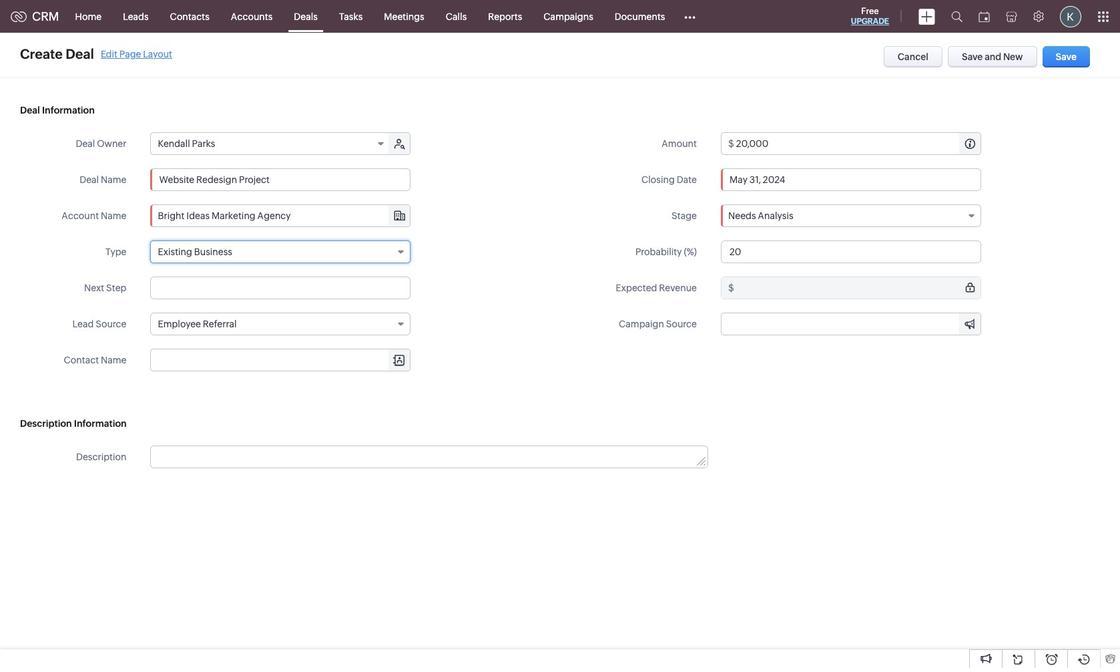 Task type: vqa. For each thing, say whether or not it's contained in the screenshot.
list box
no



Task type: locate. For each thing, give the bounding box(es) containing it.
name for contact name
[[101, 355, 127, 365]]

new
[[1004, 51, 1024, 62]]

next step
[[84, 283, 127, 293]]

calls link
[[435, 0, 478, 32]]

Existing Business field
[[151, 240, 411, 263]]

owner
[[97, 138, 127, 149]]

save inside "save and new" button
[[963, 51, 984, 62]]

amount
[[662, 138, 697, 149]]

description for description information
[[20, 418, 72, 429]]

edit page layout link
[[101, 48, 172, 59]]

0 horizontal spatial description
[[20, 418, 72, 429]]

deal
[[66, 46, 94, 61], [20, 105, 40, 116], [76, 138, 95, 149], [80, 174, 99, 185]]

existing business
[[158, 247, 232, 257]]

None text field
[[737, 133, 981, 154], [151, 205, 411, 226], [722, 313, 981, 335], [151, 446, 708, 468], [737, 133, 981, 154], [151, 205, 411, 226], [722, 313, 981, 335], [151, 446, 708, 468]]

search element
[[944, 0, 971, 33]]

next
[[84, 283, 104, 293]]

1 horizontal spatial description
[[76, 452, 127, 462]]

0 horizontal spatial source
[[96, 319, 127, 329]]

lead source
[[73, 319, 127, 329]]

1 save from the left
[[963, 51, 984, 62]]

source right the lead
[[96, 319, 127, 329]]

contact
[[64, 355, 99, 365]]

source
[[96, 319, 127, 329], [667, 319, 697, 329]]

name right contact
[[101, 355, 127, 365]]

information up deal owner
[[42, 105, 95, 116]]

information down contact name
[[74, 418, 127, 429]]

accounts link
[[220, 0, 283, 32]]

employee
[[158, 319, 201, 329]]

name for account name
[[101, 210, 127, 221]]

closing
[[642, 174, 675, 185]]

reports link
[[478, 0, 533, 32]]

2 source from the left
[[667, 319, 697, 329]]

revenue
[[660, 283, 697, 293]]

1 vertical spatial description
[[76, 452, 127, 462]]

2 vertical spatial name
[[101, 355, 127, 365]]

tasks
[[339, 11, 363, 22]]

profile element
[[1053, 0, 1090, 32]]

3 name from the top
[[101, 355, 127, 365]]

layout
[[143, 48, 172, 59]]

name down owner
[[101, 174, 127, 185]]

deal down create
[[20, 105, 40, 116]]

$
[[729, 138, 735, 149], [729, 283, 735, 293]]

deal name
[[80, 174, 127, 185]]

accounts
[[231, 11, 273, 22]]

None text field
[[151, 168, 411, 191], [721, 240, 982, 263], [151, 277, 411, 299], [737, 277, 981, 299], [151, 349, 411, 371], [151, 168, 411, 191], [721, 240, 982, 263], [151, 277, 411, 299], [737, 277, 981, 299], [151, 349, 411, 371]]

1 horizontal spatial source
[[667, 319, 697, 329]]

1 horizontal spatial save
[[1057, 51, 1078, 62]]

information for deal information
[[42, 105, 95, 116]]

0 vertical spatial $
[[729, 138, 735, 149]]

campaigns link
[[533, 0, 604, 32]]

Kendall Parks field
[[151, 133, 390, 154]]

0 vertical spatial information
[[42, 105, 95, 116]]

1 name from the top
[[101, 174, 127, 185]]

information for description information
[[74, 418, 127, 429]]

Other Modules field
[[676, 6, 705, 27]]

save down 'profile' element
[[1057, 51, 1078, 62]]

0 vertical spatial description
[[20, 418, 72, 429]]

cancel
[[898, 51, 929, 62]]

save inside save button
[[1057, 51, 1078, 62]]

deal up account name
[[80, 174, 99, 185]]

closing date
[[642, 174, 697, 185]]

cancel button
[[884, 46, 943, 67]]

crm
[[32, 9, 59, 23]]

save left and
[[963, 51, 984, 62]]

crm link
[[11, 9, 59, 23]]

Needs Analysis field
[[721, 204, 982, 227]]

$ right revenue
[[729, 283, 735, 293]]

$ right the amount
[[729, 138, 735, 149]]

1 vertical spatial name
[[101, 210, 127, 221]]

None field
[[151, 205, 411, 226], [722, 313, 981, 335], [151, 349, 411, 371], [151, 205, 411, 226], [722, 313, 981, 335], [151, 349, 411, 371]]

source for lead source
[[96, 319, 127, 329]]

kendall parks
[[158, 138, 215, 149]]

deal for deal owner
[[76, 138, 95, 149]]

description information
[[20, 418, 127, 429]]

1 vertical spatial $
[[729, 283, 735, 293]]

1 $ from the top
[[729, 138, 735, 149]]

0 vertical spatial name
[[101, 174, 127, 185]]

probability
[[636, 247, 682, 257]]

lead
[[73, 319, 94, 329]]

deal left owner
[[76, 138, 95, 149]]

1 source from the left
[[96, 319, 127, 329]]

description
[[20, 418, 72, 429], [76, 452, 127, 462]]

leads link
[[112, 0, 159, 32]]

1 vertical spatial information
[[74, 418, 127, 429]]

campaign source
[[619, 319, 697, 329]]

deal left edit
[[66, 46, 94, 61]]

documents link
[[604, 0, 676, 32]]

deal for deal information
[[20, 105, 40, 116]]

information
[[42, 105, 95, 116], [74, 418, 127, 429]]

2 name from the top
[[101, 210, 127, 221]]

referral
[[203, 319, 237, 329]]

name right account
[[101, 210, 127, 221]]

business
[[194, 247, 232, 257]]

meetings
[[384, 11, 425, 22]]

contacts link
[[159, 0, 220, 32]]

0 horizontal spatial save
[[963, 51, 984, 62]]

needs
[[729, 210, 757, 221]]

2 $ from the top
[[729, 283, 735, 293]]

source down revenue
[[667, 319, 697, 329]]

meetings link
[[374, 0, 435, 32]]

2 save from the left
[[1057, 51, 1078, 62]]

name
[[101, 174, 127, 185], [101, 210, 127, 221], [101, 355, 127, 365]]

save for save and new
[[963, 51, 984, 62]]

expected revenue
[[616, 283, 697, 293]]

stage
[[672, 210, 697, 221]]

save
[[963, 51, 984, 62], [1057, 51, 1078, 62]]

and
[[985, 51, 1002, 62]]

create menu image
[[919, 8, 936, 24]]



Task type: describe. For each thing, give the bounding box(es) containing it.
MMM D, YYYY text field
[[721, 168, 982, 191]]

tasks link
[[329, 0, 374, 32]]

kendall
[[158, 138, 190, 149]]

account
[[62, 210, 99, 221]]

documents
[[615, 11, 666, 22]]

home
[[75, 11, 102, 22]]

analysis
[[758, 210, 794, 221]]

save and new
[[963, 51, 1024, 62]]

parks
[[192, 138, 215, 149]]

home link
[[65, 0, 112, 32]]

reports
[[489, 11, 523, 22]]

save and new button
[[949, 46, 1038, 67]]

contact name
[[64, 355, 127, 365]]

leads
[[123, 11, 149, 22]]

deal for deal name
[[80, 174, 99, 185]]

expected
[[616, 283, 658, 293]]

contacts
[[170, 11, 210, 22]]

free upgrade
[[852, 6, 890, 26]]

logo image
[[11, 11, 27, 22]]

save for save
[[1057, 51, 1078, 62]]

needs analysis
[[729, 210, 794, 221]]

source for campaign source
[[667, 319, 697, 329]]

campaigns
[[544, 11, 594, 22]]

calendar image
[[979, 11, 991, 22]]

$ for expected revenue
[[729, 283, 735, 293]]

create deal edit page layout
[[20, 46, 172, 61]]

(%)
[[684, 247, 697, 257]]

campaign
[[619, 319, 665, 329]]

probability (%)
[[636, 247, 697, 257]]

type
[[106, 247, 127, 257]]

upgrade
[[852, 17, 890, 26]]

deals link
[[283, 0, 329, 32]]

profile image
[[1061, 6, 1082, 27]]

deal information
[[20, 105, 95, 116]]

Employee Referral field
[[151, 313, 411, 335]]

$ for amount
[[729, 138, 735, 149]]

calls
[[446, 11, 467, 22]]

deals
[[294, 11, 318, 22]]

existing
[[158, 247, 192, 257]]

description for description
[[76, 452, 127, 462]]

date
[[677, 174, 697, 185]]

search image
[[952, 11, 963, 22]]

page
[[119, 48, 141, 59]]

edit
[[101, 48, 118, 59]]

create menu element
[[911, 0, 944, 32]]

account name
[[62, 210, 127, 221]]

save button
[[1043, 46, 1091, 67]]

step
[[106, 283, 127, 293]]

name for deal name
[[101, 174, 127, 185]]

free
[[862, 6, 880, 16]]

create
[[20, 46, 63, 61]]

employee referral
[[158, 319, 237, 329]]

deal owner
[[76, 138, 127, 149]]



